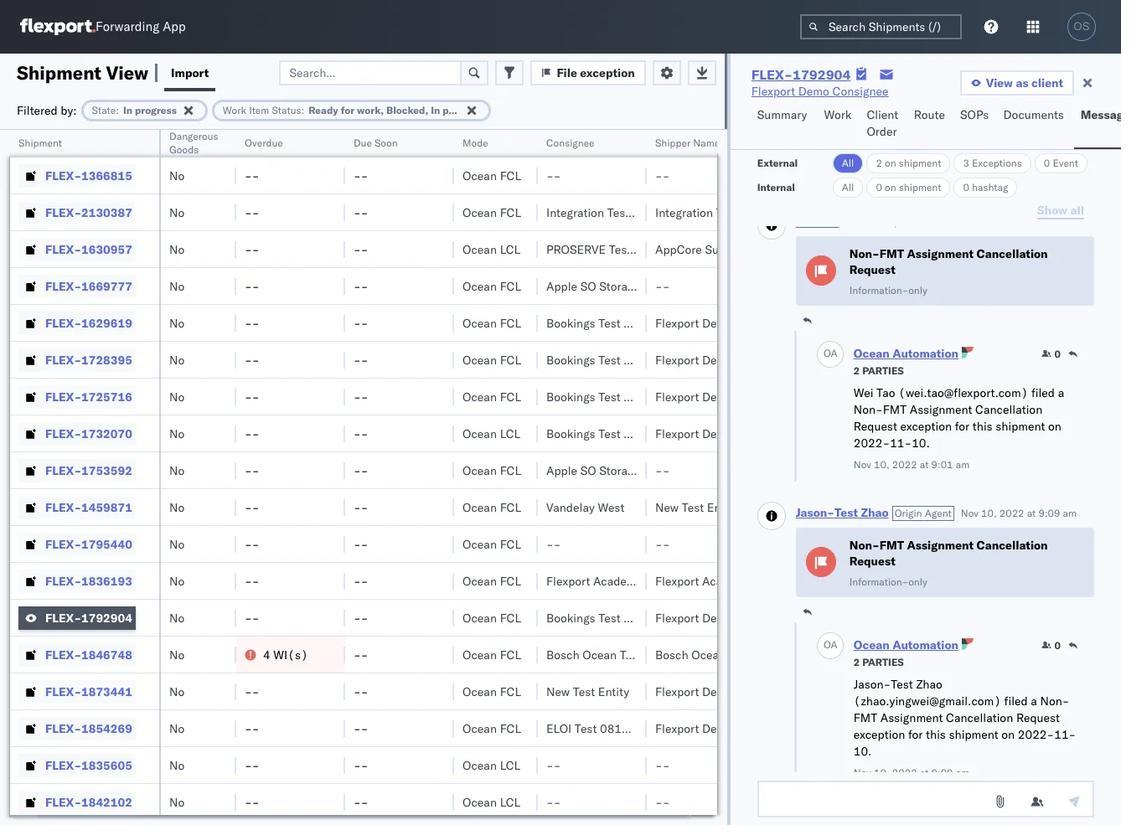 Task type: vqa. For each thing, say whether or not it's contained in the screenshot.
Nov 19, 2022 7:01 AM's WORK_DESK Catch All Desk - Walter Weller
no



Task type: describe. For each thing, give the bounding box(es) containing it.
blocked,
[[386, 104, 429, 116]]

flex-1669777 button
[[18, 275, 136, 298]]

demo for 1792904
[[703, 611, 734, 626]]

2130387
[[81, 205, 132, 220]]

bookings test consignee for flex-1792904
[[547, 611, 680, 626]]

flexport for flex-1836193
[[656, 574, 700, 589]]

vandelay
[[547, 500, 595, 515]]

ocean automation button for tao
[[854, 346, 959, 361]]

flex-1836193 button
[[18, 570, 136, 593]]

flex- for flex-1630957 button
[[45, 242, 81, 257]]

4
[[263, 648, 271, 663]]

flex-1728395 button
[[18, 348, 136, 372]]

no for flex-1836193
[[169, 574, 185, 589]]

on inside assignment cancellation request exception for this shipment on
[[1002, 728, 1015, 743]]

order
[[867, 124, 897, 139]]

flex-1792904 inside button
[[45, 611, 132, 626]]

flexport for flex-1792904
[[656, 611, 700, 626]]

ocean for 1753592
[[463, 463, 497, 478]]

2 in from the left
[[431, 104, 440, 116]]

flex-1835605
[[45, 758, 132, 773]]

1873441
[[81, 685, 132, 700]]

fcl for flex-1669777
[[500, 279, 521, 294]]

flex-1753592
[[45, 463, 132, 478]]

ocean for 1728395
[[463, 353, 497, 368]]

flex-1846748
[[45, 648, 132, 663]]

lcl for flex-1732070
[[500, 426, 521, 441]]

am inside wei tao (wei.tao@flexport.com) filed a non-fmt assignment cancellation request exception for this shipment on 2022-11-10. nov 10, 2022 at 9:01 am
[[956, 458, 970, 471]]

ocean for 1629619
[[463, 316, 497, 331]]

flex-1459871 button
[[18, 496, 136, 519]]

2022- inside 2022-11- 10.
[[1018, 728, 1055, 743]]

1728395
[[81, 353, 132, 368]]

ocean automation for tao
[[854, 346, 959, 361]]

wei for wei tao (wei.tao@flexport.com) filed a non-fmt assignment cancellation request exception for this shipment on 2022-11-10. nov 10, 2022 at 9:01 am
[[854, 385, 874, 401]]

ocean fcl for flex-1459871
[[463, 500, 521, 515]]

client order
[[867, 107, 899, 139]]

entity for new test entity
[[598, 685, 630, 700]]

(zhao.yingwei@gmail.com)
[[854, 694, 1002, 709]]

3 resize handle column header from the left
[[325, 130, 345, 826]]

no for flex-1854269
[[169, 721, 185, 737]]

route button
[[908, 100, 954, 149]]

fcl for flex-1629619
[[500, 316, 521, 331]]

bookings test consignee for flex-1728395
[[547, 353, 680, 368]]

appcore supply ltd
[[656, 242, 762, 257]]

proserve test account
[[547, 242, 679, 257]]

client
[[867, 107, 899, 122]]

external
[[758, 157, 798, 169]]

ocean fcl for flex-1873441
[[463, 685, 521, 700]]

request inside assignment cancellation request exception for this shipment on
[[1017, 711, 1061, 726]]

shipment inside assignment cancellation request exception for this shipment on
[[950, 728, 999, 743]]

flexport for flex-1725716
[[656, 389, 700, 405]]

forwarding app link
[[20, 18, 186, 35]]

supply
[[705, 242, 742, 257]]

use) for flex-1669777
[[697, 279, 727, 294]]

view as client button
[[961, 70, 1075, 96]]

forwarding
[[96, 19, 160, 35]]

academy for (us)
[[594, 574, 642, 589]]

Search Shipments (/) text field
[[801, 14, 962, 39]]

consignee for flex-1728395
[[624, 353, 680, 368]]

shipper for flex-1873441
[[737, 685, 778, 700]]

shipper for flex-1728395
[[737, 353, 778, 368]]

flex- for flex-1366815 button
[[45, 168, 81, 183]]

flexport demo shipper co. for 1873441
[[656, 685, 797, 700]]

origin
[[895, 507, 923, 520]]

2 parties button for wei
[[854, 363, 904, 378]]

fcl for flex-1854269
[[500, 721, 521, 737]]

1854269
[[81, 721, 132, 737]]

documents
[[1004, 107, 1065, 122]]

sops
[[961, 107, 990, 122]]

fcl for flex-1753592
[[500, 463, 521, 478]]

no for flex-1753592
[[169, 463, 185, 478]]

consignee for flex-1629619
[[624, 316, 680, 331]]

flexport academy (us) inc.
[[547, 574, 699, 589]]

flex-1725716 button
[[18, 385, 136, 409]]

0 hashtag
[[964, 181, 1009, 194]]

2022 down 2022-11- 10.
[[893, 767, 918, 780]]

flex-1792904 link
[[752, 66, 851, 83]]

agent
[[925, 507, 952, 520]]

11- inside 2022-11- 10.
[[1055, 728, 1077, 743]]

client order button
[[861, 100, 908, 149]]

non-fmt assignment cancellation request information-only for wei tao
[[850, 246, 1049, 297]]

no for flex-1873441
[[169, 685, 185, 700]]

work,
[[357, 104, 384, 116]]

consignee button
[[538, 133, 630, 150]]

1 bosch from the left
[[547, 648, 580, 663]]

demo for 1854269
[[703, 721, 734, 737]]

shipment view
[[17, 61, 148, 84]]

shipper for flex-1629619
[[737, 316, 778, 331]]

fcl for flex-1366815
[[500, 168, 521, 183]]

0 vertical spatial exception
[[580, 65, 635, 80]]

10, inside wei tao (wei.tao@flexport.com) filed a non-fmt assignment cancellation request exception for this shipment on 2022-11-10. nov 10, 2022 at 9:01 am
[[875, 458, 890, 471]]

lcl for flex-1835605
[[500, 758, 521, 773]]

apple for flex-1753592
[[547, 463, 578, 478]]

parties for jason-test
[[863, 656, 904, 669]]

3 exceptions
[[964, 157, 1023, 169]]

due
[[354, 137, 372, 149]]

flex- up summary
[[752, 66, 793, 83]]

0 for event
[[1045, 157, 1051, 169]]

test inside jason-test zhao (zhao.yingwei@gmail.com) filed a
[[891, 677, 914, 692]]

ocean for 1630957
[[463, 242, 497, 257]]

non- fmt
[[854, 694, 1070, 726]]

consignee for flex-1725716
[[624, 389, 680, 405]]

as
[[1016, 75, 1029, 91]]

flexport demo shipper co. for 1728395
[[656, 353, 797, 368]]

flex-1459871
[[45, 500, 132, 515]]

flex-1873441 button
[[18, 680, 136, 704]]

no for flex-1629619
[[169, 316, 185, 331]]

consignee inside button
[[547, 137, 595, 149]]

apple so storage (do not use) for flex-1753592
[[547, 463, 727, 478]]

shipment inside wei tao (wei.tao@flexport.com) filed a non-fmt assignment cancellation request exception for this shipment on 2022-11-10. nov 10, 2022 at 9:01 am
[[996, 419, 1046, 434]]

1 in from the left
[[123, 104, 133, 116]]

name
[[694, 137, 720, 149]]

consignee for flex-1732070
[[624, 426, 680, 441]]

Search... text field
[[279, 60, 462, 85]]

shipper inside button
[[656, 137, 691, 149]]

0 event
[[1045, 157, 1079, 169]]

flexport demo consignee link
[[752, 83, 889, 100]]

import button
[[164, 54, 216, 91]]

no for flex-1669777
[[169, 279, 185, 294]]

no for flex-1835605
[[169, 758, 185, 773]]

(do for flex-1669777
[[643, 279, 668, 294]]

flex-1795440 button
[[18, 533, 136, 556]]

state
[[92, 104, 116, 116]]

bookings for flex-1629619
[[547, 316, 596, 331]]

new test entity
[[547, 685, 630, 700]]

1835605
[[81, 758, 132, 773]]

2 progress from the left
[[443, 104, 485, 116]]

no for flex-1366815
[[169, 168, 185, 183]]

jason-test zhao button
[[796, 505, 889, 520]]

filtered by:
[[17, 103, 77, 118]]

messag
[[1081, 107, 1122, 122]]

zhao for (zhao.yingwei@gmail.com)
[[917, 677, 943, 692]]

flex-1629619 button
[[18, 311, 136, 335]]

0 on shipment
[[876, 181, 942, 194]]

4 resize handle column header from the left
[[434, 130, 454, 826]]

ocean lcl for flex-1732070
[[463, 426, 521, 441]]

client
[[1032, 75, 1064, 91]]

flex-1630957 button
[[18, 238, 136, 261]]

ocean for 1732070
[[463, 426, 497, 441]]

zhao for origin
[[861, 505, 889, 520]]

consignee for flex-1792904
[[624, 611, 680, 626]]

use) for flex-1753592
[[697, 463, 727, 478]]

assignment inside assignment cancellation request exception for this shipment on
[[881, 711, 944, 726]]

os button
[[1063, 8, 1102, 46]]

flexport demo shipper co. for 1629619
[[656, 316, 797, 331]]

shipment down the 2 on shipment
[[899, 181, 942, 194]]

2 parties for wei
[[854, 365, 904, 377]]

flex- for flex-1854269 button
[[45, 721, 81, 737]]

2 : from the left
[[301, 104, 305, 116]]

demo for 1725716
[[703, 389, 734, 405]]

flex- for flex-1753592 button
[[45, 463, 81, 478]]

1725716
[[81, 389, 132, 405]]

flex-1854269 button
[[18, 717, 136, 741]]

co. for flex-1732070
[[781, 426, 797, 441]]

flex-2130387
[[45, 205, 132, 220]]

request inside wei tao (wei.tao@flexport.com) filed a non-fmt assignment cancellation request exception for this shipment on 2022-11-10. nov 10, 2022 at 9:01 am
[[854, 419, 898, 434]]

automation for tao
[[893, 346, 959, 361]]

fmt inside non- fmt
[[854, 711, 878, 726]]

1 progress from the left
[[135, 104, 177, 116]]

new test entity 2
[[656, 500, 749, 515]]

this inside assignment cancellation request exception for this shipment on
[[926, 728, 946, 743]]

bookings test consignee for flex-1732070
[[547, 426, 680, 441]]

shipment for shipment
[[18, 137, 62, 149]]

co. for flex-1792904
[[781, 611, 797, 626]]

exception inside assignment cancellation request exception for this shipment on
[[854, 728, 906, 743]]

fcl for flex-1846748
[[500, 648, 521, 663]]

for inside assignment cancellation request exception for this shipment on
[[909, 728, 923, 743]]

flex- for flex-1725716 button
[[45, 389, 81, 405]]

flexport academy (sz) ltd.
[[656, 574, 807, 589]]

non- inside wei tao (wei.tao@flexport.com) filed a non-fmt assignment cancellation request exception for this shipment on 2022-11-10. nov 10, 2022 at 9:01 am
[[854, 402, 883, 417]]

no for flex-2130387
[[169, 205, 185, 220]]

shipper for flex-1854269
[[737, 721, 778, 737]]

sops button
[[954, 100, 997, 149]]

assignment down agent
[[907, 538, 974, 553]]

view inside button
[[987, 75, 1014, 91]]

west
[[598, 500, 625, 515]]

non- inside non- fmt
[[1041, 694, 1070, 709]]

ocean lcl for flex-1842102
[[463, 795, 521, 810]]

2022 inside wei tao (wei.tao@flexport.com) filed a non-fmt assignment cancellation request exception for this shipment on 2022-11-10. nov 10, 2022 at 9:01 am
[[893, 458, 918, 471]]

flexport demo shipper co. for 1732070
[[656, 426, 797, 441]]

2 bosch from the left
[[656, 648, 689, 663]]

flex- for flex-1873441 'button'
[[45, 685, 81, 700]]

summary
[[758, 107, 808, 122]]

flexport for flex-1873441
[[656, 685, 700, 700]]

fmt inside wei tao (wei.tao@flexport.com) filed a non-fmt assignment cancellation request exception for this shipment on 2022-11-10. nov 10, 2022 at 9:01 am
[[883, 402, 907, 417]]

appcore
[[656, 242, 702, 257]]

1669777
[[81, 279, 132, 294]]

account
[[634, 242, 679, 257]]

flex-1792904 button
[[18, 607, 136, 630]]

1629619
[[81, 316, 132, 331]]

wei tao
[[796, 214, 840, 229]]

ocean lcl for flex-1630957
[[463, 242, 521, 257]]

eloi test 081801
[[547, 721, 644, 737]]

exception inside wei tao (wei.tao@flexport.com) filed a non-fmt assignment cancellation request exception for this shipment on 2022-11-10. nov 10, 2022 at 9:01 am
[[901, 419, 952, 434]]

11- inside wei tao (wei.tao@flexport.com) filed a non-fmt assignment cancellation request exception for this shipment on 2022-11-10. nov 10, 2022 at 9:01 am
[[890, 436, 912, 451]]

only for jason-test zhao
[[909, 576, 928, 589]]

ocean fcl for flex-1629619
[[463, 316, 521, 331]]

flex-1669777
[[45, 279, 132, 294]]

shipper for flex-1725716
[[737, 389, 778, 405]]

shipment button
[[10, 133, 143, 150]]

shipper name button
[[647, 133, 739, 150]]



Task type: locate. For each thing, give the bounding box(es) containing it.
0 vertical spatial 2 parties button
[[854, 363, 904, 378]]

0 vertical spatial non-fmt assignment cancellation request information-only
[[850, 246, 1049, 297]]

ocean
[[463, 168, 497, 183], [463, 205, 497, 220], [463, 242, 497, 257], [463, 279, 497, 294], [463, 316, 497, 331], [854, 346, 890, 361], [463, 353, 497, 368], [463, 389, 497, 405], [463, 426, 497, 441], [463, 463, 497, 478], [463, 500, 497, 515], [463, 537, 497, 552], [463, 574, 497, 589], [463, 611, 497, 626], [854, 638, 890, 653], [463, 648, 497, 663], [583, 648, 617, 663], [692, 648, 726, 663], [463, 685, 497, 700], [463, 721, 497, 737], [463, 758, 497, 773], [463, 795, 497, 810]]

(do
[[643, 279, 668, 294], [643, 463, 668, 478]]

10 ocean fcl from the top
[[463, 574, 521, 589]]

flex- up flex-1873441 'button'
[[45, 648, 81, 663]]

1 horizontal spatial jason-
[[854, 677, 891, 692]]

filed
[[1032, 385, 1056, 401], [1005, 694, 1028, 709]]

flexport demo shipper co.
[[656, 316, 797, 331], [656, 353, 797, 368], [656, 389, 797, 405], [656, 426, 797, 441], [656, 611, 797, 626], [656, 685, 797, 700], [656, 721, 797, 737]]

for inside wei tao (wei.tao@flexport.com) filed a non-fmt assignment cancellation request exception for this shipment on 2022-11-10. nov 10, 2022 at 9:01 am
[[955, 419, 970, 434]]

9 ocean fcl from the top
[[463, 537, 521, 552]]

flex-1630957
[[45, 242, 132, 257]]

ocean fcl for flex-1728395
[[463, 353, 521, 368]]

flex- inside flex-1846748 button
[[45, 648, 81, 663]]

15 no from the top
[[169, 685, 185, 700]]

0 horizontal spatial 10.
[[854, 744, 872, 760]]

16 no from the top
[[169, 721, 185, 737]]

flexport demo shipper co. for 1854269
[[656, 721, 797, 737]]

ltd.
[[786, 574, 807, 589]]

1 not from the top
[[671, 279, 694, 294]]

4 ocean fcl from the top
[[463, 316, 521, 331]]

new up eloi
[[547, 685, 570, 700]]

fmt down nov 10, 2022 at 9:01 am
[[880, 246, 905, 261]]

o a
[[824, 347, 838, 360], [824, 639, 838, 652]]

work button
[[818, 100, 861, 149]]

automation for zhao
[[893, 638, 959, 653]]

shipment down non- fmt
[[950, 728, 999, 743]]

academy left (us)
[[594, 574, 642, 589]]

jason- up "ltd."
[[796, 505, 835, 520]]

shipment up the 0 on shipment
[[899, 157, 942, 169]]

fcl for flex-1725716
[[500, 389, 521, 405]]

on inside wei tao (wei.tao@flexport.com) filed a non-fmt assignment cancellation request exception for this shipment on 2022-11-10. nov 10, 2022 at 9:01 am
[[1049, 419, 1062, 434]]

0 horizontal spatial view
[[106, 61, 148, 84]]

shipment
[[17, 61, 101, 84], [18, 137, 62, 149]]

assignment cancellation request exception for this shipment on
[[854, 711, 1061, 743]]

1 vertical spatial exception
[[901, 419, 952, 434]]

2 non-fmt assignment cancellation request information-only from the top
[[850, 538, 1049, 589]]

2 fcl from the top
[[500, 205, 521, 220]]

information- down nov 10, 2022 at 9:01 am
[[850, 284, 909, 297]]

all button down work button
[[833, 153, 864, 174]]

2 storage from the top
[[600, 463, 640, 478]]

messag button
[[1075, 100, 1122, 149]]

1792904 up flexport demo consignee
[[793, 66, 851, 83]]

o a for wei
[[824, 347, 838, 360]]

: right by:
[[116, 104, 119, 116]]

3 fcl from the top
[[500, 279, 521, 294]]

flex- inside flex-1842102 button
[[45, 795, 81, 810]]

flex- inside flex-1795440 button
[[45, 537, 81, 552]]

information- down "jason-test zhao origin agent"
[[850, 576, 909, 589]]

nov 10, 2022 at 9:09 am down 2022-11- 10.
[[854, 767, 970, 780]]

1 horizontal spatial 1792904
[[793, 66, 851, 83]]

not for flex-1753592
[[671, 463, 694, 478]]

2 co. from the top
[[781, 353, 797, 368]]

cancellation inside assignment cancellation request exception for this shipment on
[[947, 711, 1014, 726]]

mode
[[463, 137, 489, 149]]

0 horizontal spatial zhao
[[861, 505, 889, 520]]

so down proserve
[[581, 279, 597, 294]]

4 ocean lcl from the top
[[463, 795, 521, 810]]

summary button
[[751, 100, 818, 149]]

0 vertical spatial 10.
[[912, 436, 931, 451]]

demo for 1732070
[[703, 426, 734, 441]]

1 vertical spatial nov 10, 2022 at 9:09 am
[[854, 767, 970, 780]]

shipper for flex-1792904
[[737, 611, 778, 626]]

wei inside wei tao (wei.tao@flexport.com) filed a non-fmt assignment cancellation request exception for this shipment on 2022-11-10. nov 10, 2022 at 9:01 am
[[854, 385, 874, 401]]

0 vertical spatial this
[[973, 419, 993, 434]]

0 vertical spatial o a
[[824, 347, 838, 360]]

4 bookings from the top
[[547, 426, 596, 441]]

o
[[824, 347, 831, 360], [824, 639, 831, 652]]

1 vertical spatial storage
[[600, 463, 640, 478]]

jason- inside jason-test zhao (zhao.yingwei@gmail.com) filed a
[[854, 677, 891, 692]]

1 vertical spatial filed
[[1005, 694, 1028, 709]]

1 vertical spatial all
[[842, 181, 855, 194]]

zhao up (zhao.yingwei@gmail.com)
[[917, 677, 943, 692]]

7 co. from the top
[[781, 721, 797, 737]]

1 horizontal spatial wei
[[854, 385, 874, 401]]

1 vertical spatial o
[[824, 639, 831, 652]]

storage up west
[[600, 463, 640, 478]]

1 horizontal spatial 11-
[[1055, 728, 1077, 743]]

flex-1792904 up flexport demo consignee
[[752, 66, 851, 83]]

0 horizontal spatial in
[[123, 104, 133, 116]]

flex- inside flex-1629619 "button"
[[45, 316, 81, 331]]

non-fmt assignment cancellation request information-only down nov 10, 2022 at 9:01 am
[[850, 246, 1049, 297]]

route
[[914, 107, 946, 122]]

0 vertical spatial a
[[831, 347, 838, 360]]

flexport
[[752, 84, 796, 99], [656, 316, 700, 331], [656, 353, 700, 368], [656, 389, 700, 405], [656, 426, 700, 441], [547, 574, 591, 589], [656, 574, 700, 589], [656, 611, 700, 626], [656, 685, 700, 700], [656, 721, 700, 737]]

in right the state on the left
[[123, 104, 133, 116]]

flex- up flex-1795440 button
[[45, 500, 81, 515]]

0 horizontal spatial this
[[926, 728, 946, 743]]

automation up jason-test zhao (zhao.yingwei@gmail.com) filed a at the bottom right of page
[[893, 638, 959, 653]]

1 vertical spatial information-
[[850, 576, 909, 589]]

2022-11- 10.
[[854, 728, 1077, 760]]

10. inside 2022-11- 10.
[[854, 744, 872, 760]]

overdue
[[245, 137, 283, 149]]

ocean fcl for flex-1846748
[[463, 648, 521, 663]]

flex- inside flex-1792904 button
[[45, 611, 81, 626]]

1 2 parties from the top
[[854, 365, 904, 377]]

not for flex-1669777
[[671, 279, 694, 294]]

2 a from the top
[[831, 639, 838, 652]]

ocean for 1835605
[[463, 758, 497, 773]]

flex-1732070
[[45, 426, 132, 441]]

2 on shipment
[[876, 157, 942, 169]]

2 apple from the top
[[547, 463, 578, 478]]

0 vertical spatial flex-1792904
[[752, 66, 851, 83]]

forwarding app
[[96, 19, 186, 35]]

exceptions
[[973, 157, 1023, 169]]

automation
[[893, 346, 959, 361], [893, 638, 959, 653]]

flex-1753592 button
[[18, 459, 136, 482]]

at inside wei tao (wei.tao@flexport.com) filed a non-fmt assignment cancellation request exception for this shipment on 2022-11-10. nov 10, 2022 at 9:01 am
[[920, 458, 929, 471]]

proserve
[[547, 242, 606, 257]]

3 flexport demo shipper co. from the top
[[656, 389, 797, 405]]

0 horizontal spatial :
[[116, 104, 119, 116]]

2 not from the top
[[671, 463, 694, 478]]

nov 10, 2022 at 9:01 am
[[862, 216, 978, 229]]

demo for 1629619
[[703, 316, 734, 331]]

no for flex-1732070
[[169, 426, 185, 441]]

flex-1854269
[[45, 721, 132, 737]]

apple
[[547, 279, 578, 294], [547, 463, 578, 478]]

0 vertical spatial new
[[656, 500, 679, 515]]

assignment down nov 10, 2022 at 9:01 am
[[907, 246, 974, 261]]

9:01 inside wei tao (wei.tao@flexport.com) filed a non-fmt assignment cancellation request exception for this shipment on 2022-11-10. nov 10, 2022 at 9:01 am
[[932, 458, 954, 471]]

2 bookings from the top
[[547, 353, 596, 368]]

0 horizontal spatial new
[[547, 685, 570, 700]]

1 0 button from the top
[[1042, 348, 1061, 361]]

progress up mode
[[443, 104, 485, 116]]

1 vertical spatial entity
[[598, 685, 630, 700]]

flex-1846748 button
[[18, 643, 136, 667]]

flex- for flex-1459871 button
[[45, 500, 81, 515]]

view as client
[[987, 75, 1064, 91]]

2022- up "jason-test zhao origin agent"
[[854, 436, 891, 451]]

2022- down non- fmt
[[1018, 728, 1055, 743]]

new for new test entity
[[547, 685, 570, 700]]

0 horizontal spatial wei
[[796, 214, 817, 229]]

2 vertical spatial for
[[909, 728, 923, 743]]

13 no from the top
[[169, 611, 185, 626]]

view up 'state : in progress'
[[106, 61, 148, 84]]

2 no from the top
[[169, 205, 185, 220]]

1 vertical spatial jason-
[[854, 677, 891, 692]]

flex- inside flex-1854269 button
[[45, 721, 81, 737]]

for down (wei.tao@flexport.com)
[[955, 419, 970, 434]]

0 vertical spatial for
[[341, 104, 355, 116]]

0 vertical spatial 1792904
[[793, 66, 851, 83]]

flex- down flex-1366815 button
[[45, 205, 81, 220]]

3 bookings from the top
[[547, 389, 596, 405]]

2
[[876, 157, 883, 169], [854, 365, 860, 377], [742, 500, 749, 515], [854, 656, 860, 669]]

7 flexport demo shipper co. from the top
[[656, 721, 797, 737]]

bosch ocean test
[[547, 648, 642, 663], [656, 648, 751, 663]]

0 vertical spatial all
[[842, 157, 855, 169]]

flex- down flex-1629619 "button"
[[45, 353, 81, 368]]

co. for flex-1725716
[[781, 389, 797, 405]]

entity for new test entity 2
[[707, 500, 739, 515]]

o for jason-test
[[824, 639, 831, 652]]

None text field
[[758, 781, 1095, 818]]

(do down account
[[643, 279, 668, 294]]

bookings for flex-1792904
[[547, 611, 596, 626]]

progress up dangerous
[[135, 104, 177, 116]]

1 horizontal spatial flex-1792904
[[752, 66, 851, 83]]

resize handle column header for mode
[[518, 130, 538, 826]]

flex- inside flex-1725716 button
[[45, 389, 81, 405]]

0 vertical spatial tao
[[820, 214, 840, 229]]

cancellation inside wei tao (wei.tao@flexport.com) filed a non-fmt assignment cancellation request exception for this shipment on 2022-11-10. nov 10, 2022 at 9:01 am
[[976, 402, 1043, 417]]

for down (zhao.yingwei@gmail.com)
[[909, 728, 923, 743]]

1 all from the top
[[842, 157, 855, 169]]

10. inside wei tao (wei.tao@flexport.com) filed a non-fmt assignment cancellation request exception for this shipment on 2022-11-10. nov 10, 2022 at 9:01 am
[[912, 436, 931, 451]]

shipper for flex-1732070
[[737, 426, 778, 441]]

1 horizontal spatial :
[[301, 104, 305, 116]]

not down 'appcore'
[[671, 279, 694, 294]]

filed inside jason-test zhao (zhao.yingwei@gmail.com) filed a
[[1005, 694, 1028, 709]]

2 all button from the top
[[833, 178, 864, 198]]

tao for wei tao
[[820, 214, 840, 229]]

0 horizontal spatial entity
[[598, 685, 630, 700]]

work item status : ready for work, blocked, in progress
[[223, 104, 485, 116]]

flex- down shipment button on the top of page
[[45, 168, 81, 183]]

1 bosch ocean test from the left
[[547, 648, 642, 663]]

0 vertical spatial apple so storage (do not use)
[[547, 279, 727, 294]]

9:01 down the 0 on shipment
[[939, 216, 961, 229]]

flex- up flex-1753592 button
[[45, 426, 81, 441]]

flex- down flex-1795440 button
[[45, 574, 81, 589]]

ocean fcl for flex-1854269
[[463, 721, 521, 737]]

wei for wei tao
[[796, 214, 817, 229]]

2 ocean lcl from the top
[[463, 426, 521, 441]]

2 academy from the left
[[703, 574, 751, 589]]

4 no from the top
[[169, 279, 185, 294]]

2022- inside wei tao (wei.tao@flexport.com) filed a non-fmt assignment cancellation request exception for this shipment on 2022-11-10. nov 10, 2022 at 9:01 am
[[854, 436, 891, 451]]

ocean automation for zhao
[[854, 638, 959, 653]]

work for work item status : ready for work, blocked, in progress
[[223, 104, 247, 116]]

automation up (wei.tao@flexport.com)
[[893, 346, 959, 361]]

0 button for (zhao.yingwei@gmail.com)
[[1042, 640, 1061, 653]]

1 vertical spatial 11-
[[1055, 728, 1077, 743]]

assignment down (wei.tao@flexport.com)
[[910, 402, 973, 417]]

nov inside wei tao (wei.tao@flexport.com) filed a non-fmt assignment cancellation request exception for this shipment on 2022-11-10. nov 10, 2022 at 9:01 am
[[854, 458, 872, 471]]

only down nov 10, 2022 at 9:01 am
[[909, 284, 928, 297]]

this
[[973, 419, 993, 434], [926, 728, 946, 743]]

12 fcl from the top
[[500, 648, 521, 663]]

filed inside wei tao (wei.tao@flexport.com) filed a non-fmt assignment cancellation request exception for this shipment on 2022-11-10. nov 10, 2022 at 9:01 am
[[1032, 385, 1056, 401]]

parties for wei
[[863, 365, 904, 377]]

0 vertical spatial so
[[581, 279, 597, 294]]

flex- inside flex-1366815 button
[[45, 168, 81, 183]]

1 bookings test consignee from the top
[[547, 316, 680, 331]]

0 vertical spatial ocean automation
[[854, 346, 959, 361]]

ocean automation up (zhao.yingwei@gmail.com)
[[854, 638, 959, 653]]

1 horizontal spatial progress
[[443, 104, 485, 116]]

flex-1366815
[[45, 168, 132, 183]]

ocean for 1873441
[[463, 685, 497, 700]]

2 o a from the top
[[824, 639, 838, 652]]

new
[[656, 500, 679, 515], [547, 685, 570, 700]]

no for flex-1725716
[[169, 389, 185, 405]]

this inside wei tao (wei.tao@flexport.com) filed a non-fmt assignment cancellation request exception for this shipment on 2022-11-10. nov 10, 2022 at 9:01 am
[[973, 419, 993, 434]]

flex-1836193
[[45, 574, 132, 589]]

1 vertical spatial a
[[831, 639, 838, 652]]

14 fcl from the top
[[500, 721, 521, 737]]

all down work button
[[842, 157, 855, 169]]

flex- inside flex-1669777 button
[[45, 279, 81, 294]]

hashtag
[[973, 181, 1009, 194]]

shipment down (wei.tao@flexport.com)
[[996, 419, 1046, 434]]

1 horizontal spatial a
[[1059, 385, 1065, 401]]

flex-1873441
[[45, 685, 132, 700]]

work inside button
[[825, 107, 852, 122]]

5 ocean fcl from the top
[[463, 353, 521, 368]]

1 vertical spatial only
[[909, 576, 928, 589]]

bosch ocean test up new test entity
[[547, 648, 642, 663]]

fmt down (wei.tao@flexport.com)
[[883, 402, 907, 417]]

flex- inside flex-1753592 button
[[45, 463, 81, 478]]

flex- inside flex-1732070 button
[[45, 426, 81, 441]]

1 horizontal spatial in
[[431, 104, 440, 116]]

no
[[169, 168, 185, 183], [169, 205, 185, 220], [169, 242, 185, 257], [169, 279, 185, 294], [169, 316, 185, 331], [169, 353, 185, 368], [169, 389, 185, 405], [169, 426, 185, 441], [169, 463, 185, 478], [169, 500, 185, 515], [169, 537, 185, 552], [169, 574, 185, 589], [169, 611, 185, 626], [169, 648, 185, 663], [169, 685, 185, 700], [169, 721, 185, 737], [169, 758, 185, 773], [169, 795, 185, 810]]

0 vertical spatial 2 parties
[[854, 365, 904, 377]]

apple down proserve
[[547, 279, 578, 294]]

10 no from the top
[[169, 500, 185, 515]]

1 only from the top
[[909, 284, 928, 297]]

0 vertical spatial information-
[[850, 284, 909, 297]]

2 parties button
[[854, 363, 904, 378], [854, 655, 904, 670]]

bosch up new test entity
[[547, 648, 580, 663]]

7 ocean fcl from the top
[[463, 463, 521, 478]]

no for flex-1630957
[[169, 242, 185, 257]]

1 vertical spatial so
[[581, 463, 597, 478]]

entity up flexport academy (sz) ltd.
[[707, 500, 739, 515]]

flexport for flex-1629619
[[656, 316, 700, 331]]

parties up (zhao.yingwei@gmail.com)
[[863, 656, 904, 669]]

storage for flex-1669777
[[600, 279, 640, 294]]

6 fcl from the top
[[500, 389, 521, 405]]

flex-1728395
[[45, 353, 132, 368]]

shipment inside button
[[18, 137, 62, 149]]

1 academy from the left
[[594, 574, 642, 589]]

flex- down flex-1669777 button
[[45, 316, 81, 331]]

5 bookings test consignee from the top
[[547, 611, 680, 626]]

5 resize handle column header from the left
[[518, 130, 538, 826]]

all button for 2
[[833, 153, 864, 174]]

0 vertical spatial use)
[[697, 279, 727, 294]]

flex- for flex-1669777 button
[[45, 279, 81, 294]]

0 vertical spatial all button
[[833, 153, 864, 174]]

no for flex-1792904
[[169, 611, 185, 626]]

4 wi(s)
[[263, 648, 308, 663]]

2022-
[[854, 436, 891, 451], [1018, 728, 1055, 743]]

6 flexport demo shipper co. from the top
[[656, 685, 797, 700]]

13 fcl from the top
[[500, 685, 521, 700]]

flex- down flex-2130387 button
[[45, 242, 81, 257]]

no for flex-1728395
[[169, 353, 185, 368]]

ocean automation up (wei.tao@flexport.com)
[[854, 346, 959, 361]]

12 no from the top
[[169, 574, 185, 589]]

assignment down (zhao.yingwei@gmail.com)
[[881, 711, 944, 726]]

1 horizontal spatial work
[[825, 107, 852, 122]]

2 0 button from the top
[[1042, 640, 1061, 653]]

0 vertical spatial jason-
[[796, 505, 835, 520]]

0 vertical spatial wei
[[796, 214, 817, 229]]

6 no from the top
[[169, 353, 185, 368]]

nov 10, 2022 at 9:09 am right agent
[[961, 507, 1077, 520]]

2 use) from the top
[[697, 463, 727, 478]]

tao
[[820, 214, 840, 229], [877, 385, 896, 401]]

0 horizontal spatial flex-1792904
[[45, 611, 132, 626]]

exception down (wei.tao@flexport.com)
[[901, 419, 952, 434]]

1 vertical spatial shipment
[[18, 137, 62, 149]]

1 all button from the top
[[833, 153, 864, 174]]

-
[[245, 168, 252, 183], [252, 168, 259, 183], [354, 168, 361, 183], [361, 168, 368, 183], [547, 168, 554, 183], [554, 168, 561, 183], [656, 168, 663, 183], [663, 168, 670, 183], [245, 205, 252, 220], [252, 205, 259, 220], [354, 205, 361, 220], [361, 205, 368, 220], [245, 242, 252, 257], [252, 242, 259, 257], [354, 242, 361, 257], [361, 242, 368, 257], [245, 279, 252, 294], [252, 279, 259, 294], [354, 279, 361, 294], [361, 279, 368, 294], [656, 279, 663, 294], [663, 279, 670, 294], [245, 316, 252, 331], [252, 316, 259, 331], [354, 316, 361, 331], [361, 316, 368, 331], [245, 353, 252, 368], [252, 353, 259, 368], [354, 353, 361, 368], [361, 353, 368, 368], [245, 389, 252, 405], [252, 389, 259, 405], [354, 389, 361, 405], [361, 389, 368, 405], [245, 426, 252, 441], [252, 426, 259, 441], [354, 426, 361, 441], [361, 426, 368, 441], [245, 463, 252, 478], [252, 463, 259, 478], [354, 463, 361, 478], [361, 463, 368, 478], [656, 463, 663, 478], [663, 463, 670, 478], [245, 500, 252, 515], [252, 500, 259, 515], [354, 500, 361, 515], [361, 500, 368, 515], [245, 537, 252, 552], [252, 537, 259, 552], [354, 537, 361, 552], [361, 537, 368, 552], [547, 537, 554, 552], [554, 537, 561, 552], [656, 537, 663, 552], [663, 537, 670, 552], [245, 574, 252, 589], [252, 574, 259, 589], [354, 574, 361, 589], [361, 574, 368, 589], [245, 611, 252, 626], [252, 611, 259, 626], [354, 611, 361, 626], [361, 611, 368, 626], [354, 648, 361, 663], [361, 648, 368, 663], [245, 685, 252, 700], [252, 685, 259, 700], [354, 685, 361, 700], [361, 685, 368, 700], [245, 721, 252, 737], [252, 721, 259, 737], [354, 721, 361, 737], [361, 721, 368, 737], [245, 758, 252, 773], [252, 758, 259, 773], [354, 758, 361, 773], [361, 758, 368, 773], [547, 758, 554, 773], [554, 758, 561, 773], [656, 758, 663, 773], [663, 758, 670, 773], [245, 795, 252, 810], [252, 795, 259, 810], [354, 795, 361, 810], [361, 795, 368, 810], [547, 795, 554, 810], [554, 795, 561, 810], [656, 795, 663, 810], [663, 795, 670, 810]]

flex- inside flex-1630957 button
[[45, 242, 81, 257]]

flex- inside flex-1873441 'button'
[[45, 685, 81, 700]]

co. for flex-1854269
[[781, 721, 797, 737]]

ocean fcl for flex-1753592
[[463, 463, 521, 478]]

flex- down flex-1836193 button
[[45, 611, 81, 626]]

all button
[[833, 153, 864, 174], [833, 178, 864, 198]]

1 vertical spatial a
[[1031, 694, 1038, 709]]

shipment down filtered
[[18, 137, 62, 149]]

filed right (wei.tao@flexport.com)
[[1032, 385, 1056, 401]]

storage down proserve test account
[[600, 279, 640, 294]]

1 vertical spatial 2022-
[[1018, 728, 1055, 743]]

1 o from the top
[[824, 347, 831, 360]]

fcl for flex-1873441
[[500, 685, 521, 700]]

entity up 081801
[[598, 685, 630, 700]]

1 vertical spatial ocean automation button
[[854, 638, 959, 653]]

0 vertical spatial 2022-
[[854, 436, 891, 451]]

10. down (zhao.yingwei@gmail.com)
[[854, 744, 872, 760]]

os
[[1074, 20, 1090, 33]]

2022 right agent
[[1000, 507, 1025, 520]]

cancellation
[[977, 246, 1049, 261], [976, 402, 1043, 417], [977, 538, 1049, 553], [947, 711, 1014, 726]]

so up vandelay west
[[581, 463, 597, 478]]

fcl for flex-1795440
[[500, 537, 521, 552]]

use) up new test entity 2
[[697, 463, 727, 478]]

ocean fcl
[[463, 168, 521, 183], [463, 205, 521, 220], [463, 279, 521, 294], [463, 316, 521, 331], [463, 353, 521, 368], [463, 389, 521, 405], [463, 463, 521, 478], [463, 500, 521, 515], [463, 537, 521, 552], [463, 574, 521, 589], [463, 611, 521, 626], [463, 648, 521, 663], [463, 685, 521, 700], [463, 721, 521, 737]]

jason-test zhao origin agent
[[796, 505, 952, 520]]

storage
[[600, 279, 640, 294], [600, 463, 640, 478]]

2 all from the top
[[842, 181, 855, 194]]

vandelay west
[[547, 500, 625, 515]]

apple for flex-1669777
[[547, 279, 578, 294]]

3 ocean lcl from the top
[[463, 758, 521, 773]]

0 vertical spatial shipment
[[17, 61, 101, 84]]

fcl
[[500, 168, 521, 183], [500, 205, 521, 220], [500, 279, 521, 294], [500, 316, 521, 331], [500, 353, 521, 368], [500, 389, 521, 405], [500, 463, 521, 478], [500, 500, 521, 515], [500, 537, 521, 552], [500, 574, 521, 589], [500, 611, 521, 626], [500, 648, 521, 663], [500, 685, 521, 700], [500, 721, 521, 737]]

for
[[341, 104, 355, 116], [955, 419, 970, 434], [909, 728, 923, 743]]

1 vertical spatial ocean automation
[[854, 638, 959, 653]]

ocean fcl for flex-1792904
[[463, 611, 521, 626]]

0 horizontal spatial tao
[[820, 214, 840, 229]]

13 ocean fcl from the top
[[463, 685, 521, 700]]

flex- for flex-1629619 "button"
[[45, 316, 81, 331]]

2022 down the 0 on shipment
[[900, 216, 925, 229]]

1 non-fmt assignment cancellation request information-only from the top
[[850, 246, 1049, 297]]

ocean automation button for zhao
[[854, 638, 959, 653]]

flex-1835605 button
[[18, 754, 136, 778]]

due soon
[[354, 137, 398, 149]]

fcl for flex-1459871
[[500, 500, 521, 515]]

so for flex-1669777
[[581, 279, 597, 294]]

0 vertical spatial 9:09
[[1039, 507, 1061, 520]]

ocean fcl for flex-1669777
[[463, 279, 521, 294]]

2 automation from the top
[[893, 638, 959, 653]]

1 vertical spatial 9:01
[[932, 458, 954, 471]]

resize handle column header
[[139, 130, 159, 826], [216, 130, 236, 826], [325, 130, 345, 826], [434, 130, 454, 826], [518, 130, 538, 826], [627, 130, 647, 826]]

filed up assignment cancellation request exception for this shipment on
[[1005, 694, 1028, 709]]

only down origin
[[909, 576, 928, 589]]

(wei.tao@flexport.com)
[[899, 385, 1029, 401]]

1 horizontal spatial 9:09
[[1039, 507, 1061, 520]]

0 vertical spatial zhao
[[861, 505, 889, 520]]

flex- for flex-1732070 button
[[45, 426, 81, 441]]

bookings test consignee for flex-1629619
[[547, 316, 680, 331]]

2 ocean automation button from the top
[[854, 638, 959, 653]]

1792904 inside button
[[81, 611, 132, 626]]

1 parties from the top
[[863, 365, 904, 377]]

flexport demo shipper co. for 1792904
[[656, 611, 797, 626]]

3 no from the top
[[169, 242, 185, 257]]

o a for jason-test
[[824, 639, 838, 652]]

demo for 1873441
[[703, 685, 734, 700]]

apple so storage (do not use) for flex-1669777
[[547, 279, 727, 294]]

apple so storage (do not use)
[[547, 279, 727, 294], [547, 463, 727, 478]]

flex-1842102
[[45, 795, 132, 810]]

this down (wei.tao@flexport.com)
[[973, 419, 993, 434]]

--
[[245, 168, 259, 183], [354, 168, 368, 183], [547, 168, 561, 183], [656, 168, 670, 183], [245, 205, 259, 220], [354, 205, 368, 220], [245, 242, 259, 257], [354, 242, 368, 257], [245, 279, 259, 294], [354, 279, 368, 294], [656, 279, 670, 294], [245, 316, 259, 331], [354, 316, 368, 331], [245, 353, 259, 368], [354, 353, 368, 368], [245, 389, 259, 405], [354, 389, 368, 405], [245, 426, 259, 441], [354, 426, 368, 441], [245, 463, 259, 478], [354, 463, 368, 478], [656, 463, 670, 478], [245, 500, 259, 515], [354, 500, 368, 515], [245, 537, 259, 552], [354, 537, 368, 552], [547, 537, 561, 552], [656, 537, 670, 552], [245, 574, 259, 589], [354, 574, 368, 589], [245, 611, 259, 626], [354, 611, 368, 626], [354, 648, 368, 663], [245, 685, 259, 700], [354, 685, 368, 700], [245, 721, 259, 737], [354, 721, 368, 737], [245, 758, 259, 773], [354, 758, 368, 773], [547, 758, 561, 773], [656, 758, 670, 773], [245, 795, 259, 810], [354, 795, 368, 810], [547, 795, 561, 810], [656, 795, 670, 810]]

1 so from the top
[[581, 279, 597, 294]]

event
[[1053, 157, 1079, 169]]

1459871
[[81, 500, 132, 515]]

18 no from the top
[[169, 795, 185, 810]]

status
[[272, 104, 301, 116]]

state : in progress
[[92, 104, 177, 116]]

1 horizontal spatial filed
[[1032, 385, 1056, 401]]

1 vertical spatial (do
[[643, 463, 668, 478]]

5 no from the top
[[169, 316, 185, 331]]

co. for flex-1629619
[[781, 316, 797, 331]]

ocean for 1836193
[[463, 574, 497, 589]]

flex- inside flex-1835605 button
[[45, 758, 81, 773]]

1 vertical spatial all button
[[833, 178, 864, 198]]

a for jason-test
[[831, 639, 838, 652]]

081801
[[600, 721, 644, 737]]

5 bookings from the top
[[547, 611, 596, 626]]

1 : from the left
[[116, 104, 119, 116]]

2 ocean automation from the top
[[854, 638, 959, 653]]

work left 'item' at top
[[223, 104, 247, 116]]

flex-1792904 down flex-1836193
[[45, 611, 132, 626]]

8 ocean fcl from the top
[[463, 500, 521, 515]]

0 vertical spatial 11-
[[890, 436, 912, 451]]

0 vertical spatial 9:01
[[939, 216, 961, 229]]

shipment up by:
[[17, 61, 101, 84]]

1846748
[[81, 648, 132, 663]]

7 no from the top
[[169, 389, 185, 405]]

jason- up (zhao.yingwei@gmail.com)
[[854, 677, 891, 692]]

1 vertical spatial flex-1792904
[[45, 611, 132, 626]]

flex- up flex-1835605 button
[[45, 721, 81, 737]]

1 vertical spatial tao
[[877, 385, 896, 401]]

lcl
[[500, 242, 521, 257], [500, 426, 521, 441], [500, 758, 521, 773], [500, 795, 521, 810]]

ltd
[[745, 242, 762, 257]]

3 co. from the top
[[781, 389, 797, 405]]

apple so storage (do not use) down account
[[547, 279, 727, 294]]

1 vertical spatial 2 parties
[[854, 656, 904, 669]]

0 horizontal spatial academy
[[594, 574, 642, 589]]

1 horizontal spatial bosch ocean test
[[656, 648, 751, 663]]

zhao inside jason-test zhao (zhao.yingwei@gmail.com) filed a
[[917, 677, 943, 692]]

assignment inside wei tao (wei.tao@flexport.com) filed a non-fmt assignment cancellation request exception for this shipment on 2022-11-10. nov 10, 2022 at 9:01 am
[[910, 402, 973, 417]]

ocean for 1669777
[[463, 279, 497, 294]]

0 vertical spatial filed
[[1032, 385, 1056, 401]]

2 horizontal spatial for
[[955, 419, 970, 434]]

1 ocean automation button from the top
[[854, 346, 959, 361]]

dangerous goods button
[[161, 127, 230, 157]]

a inside jason-test zhao (zhao.yingwei@gmail.com) filed a
[[1031, 694, 1038, 709]]

a inside wei tao (wei.tao@flexport.com) filed a non-fmt assignment cancellation request exception for this shipment on 2022-11-10. nov 10, 2022 at 9:01 am
[[1059, 385, 1065, 401]]

0 vertical spatial storage
[[600, 279, 640, 294]]

bookings for flex-1728395
[[547, 353, 596, 368]]

all for 2
[[842, 157, 855, 169]]

2 so from the top
[[581, 463, 597, 478]]

o for wei
[[824, 347, 831, 360]]

flex-1629619
[[45, 316, 132, 331]]

tao for wei tao (wei.tao@flexport.com) filed a non-fmt assignment cancellation request exception for this shipment on 2022-11-10. nov 10, 2022 at 9:01 am
[[877, 385, 896, 401]]

1630957
[[81, 242, 132, 257]]

flex- down flex-1630957 button
[[45, 279, 81, 294]]

2 bookings test consignee from the top
[[547, 353, 680, 368]]

1 lcl from the top
[[500, 242, 521, 257]]

1 information- from the top
[[850, 284, 909, 297]]

fcl for flex-1728395
[[500, 353, 521, 368]]

zhao left origin
[[861, 505, 889, 520]]

2 parties button for jason-test
[[854, 655, 904, 670]]

flex- inside flex-1836193 button
[[45, 574, 81, 589]]

resize handle column header for dangerous goods
[[216, 130, 236, 826]]

3 ocean fcl from the top
[[463, 279, 521, 294]]

bosch ocean test down inc.
[[656, 648, 751, 663]]

all left the 0 on shipment
[[842, 181, 855, 194]]

(do up new test entity 2
[[643, 463, 668, 478]]

1 vertical spatial wei
[[854, 385, 874, 401]]

nov 10, 2022 at 9:09 am for origin agent
[[961, 507, 1077, 520]]

1792904 down 1836193
[[81, 611, 132, 626]]

8 no from the top
[[169, 426, 185, 441]]

fmt down origin
[[880, 538, 905, 553]]

0 horizontal spatial for
[[341, 104, 355, 116]]

exception down (zhao.yingwei@gmail.com)
[[854, 728, 906, 743]]

flex- down flex-1835605 button
[[45, 795, 81, 810]]

0 vertical spatial apple
[[547, 279, 578, 294]]

6 ocean fcl from the top
[[463, 389, 521, 405]]

use) down "appcore supply ltd"
[[697, 279, 727, 294]]

1 vertical spatial use)
[[697, 463, 727, 478]]

1366815
[[81, 168, 132, 183]]

apple up 'vandelay'
[[547, 463, 578, 478]]

1 (do from the top
[[643, 279, 668, 294]]

filtered
[[17, 103, 58, 118]]

1 horizontal spatial tao
[[877, 385, 896, 401]]

new right west
[[656, 500, 679, 515]]

apple so storage (do not use) up west
[[547, 463, 727, 478]]

tao inside wei tao (wei.tao@flexport.com) filed a non-fmt assignment cancellation request exception for this shipment on 2022-11-10. nov 10, 2022 at 9:01 am
[[877, 385, 896, 401]]

0 horizontal spatial progress
[[135, 104, 177, 116]]

5 co. from the top
[[781, 611, 797, 626]]

2 parties for jason-test
[[854, 656, 904, 669]]

lcl for flex-1842102
[[500, 795, 521, 810]]

5 flexport demo shipper co. from the top
[[656, 611, 797, 626]]

ocean for 1795440
[[463, 537, 497, 552]]

flex- inside flex-2130387 button
[[45, 205, 81, 220]]

10.
[[912, 436, 931, 451], [854, 744, 872, 760]]

flex- down flex-1846748 button
[[45, 685, 81, 700]]

1 apple so storage (do not use) from the top
[[547, 279, 727, 294]]

1 fcl from the top
[[500, 168, 521, 183]]

dangerous goods
[[169, 130, 218, 156]]

flex- inside flex-1459871 button
[[45, 500, 81, 515]]

non-fmt assignment cancellation request information-only down agent
[[850, 538, 1049, 589]]

non-
[[850, 246, 880, 261], [854, 402, 883, 417], [850, 538, 880, 553], [1041, 694, 1070, 709]]

0 vertical spatial parties
[[863, 365, 904, 377]]

test
[[609, 242, 631, 257], [599, 316, 621, 331], [599, 353, 621, 368], [599, 389, 621, 405], [599, 426, 621, 441], [682, 500, 704, 515], [835, 505, 859, 520], [599, 611, 621, 626], [620, 648, 642, 663], [729, 648, 751, 663], [891, 677, 914, 692], [573, 685, 595, 700], [575, 721, 597, 737]]

flexport. image
[[20, 18, 96, 35]]

0 horizontal spatial bosch ocean test
[[547, 648, 642, 663]]

2022 up origin
[[893, 458, 918, 471]]

2 lcl from the top
[[500, 426, 521, 441]]

exception right file
[[580, 65, 635, 80]]

1 storage from the top
[[600, 279, 640, 294]]

11-
[[890, 436, 912, 451], [1055, 728, 1077, 743]]

flex- for flex-1795440 button
[[45, 537, 81, 552]]

1 bookings from the top
[[547, 316, 596, 331]]

1 vertical spatial 10.
[[854, 744, 872, 760]]

ocean automation button up (zhao.yingwei@gmail.com)
[[854, 638, 959, 653]]

2 2 parties from the top
[[854, 656, 904, 669]]

0 horizontal spatial 9:09
[[932, 767, 954, 780]]

ocean automation button up (wei.tao@flexport.com)
[[854, 346, 959, 361]]

0 horizontal spatial jason-
[[796, 505, 835, 520]]

1732070
[[81, 426, 132, 441]]

: left 'ready'
[[301, 104, 305, 116]]

ocean for 1725716
[[463, 389, 497, 405]]

0 vertical spatial nov 10, 2022 at 9:09 am
[[961, 507, 1077, 520]]

flex-1842102 button
[[18, 791, 136, 814]]

4 co. from the top
[[781, 426, 797, 441]]

2 parties from the top
[[863, 656, 904, 669]]

parties up (wei.tao@flexport.com)
[[863, 365, 904, 377]]

1 use) from the top
[[697, 279, 727, 294]]

fcl for flex-1792904
[[500, 611, 521, 626]]

0 vertical spatial a
[[1059, 385, 1065, 401]]

2 bosch ocean test from the left
[[656, 648, 751, 663]]

1 horizontal spatial view
[[987, 75, 1014, 91]]

(us)
[[645, 574, 676, 589]]

1 resize handle column header from the left
[[139, 130, 159, 826]]

9 fcl from the top
[[500, 537, 521, 552]]

1 horizontal spatial entity
[[707, 500, 739, 515]]

nov 10, 2022 at 9:09 am for jason-test
[[854, 767, 970, 780]]

1 horizontal spatial bosch
[[656, 648, 689, 663]]

wei tao button
[[796, 214, 840, 229]]

1 vertical spatial apple so storage (do not use)
[[547, 463, 727, 478]]

for left work,
[[341, 104, 355, 116]]

1 horizontal spatial zhao
[[917, 677, 943, 692]]

3 lcl from the top
[[500, 758, 521, 773]]

not up new test entity 2
[[671, 463, 694, 478]]

0 horizontal spatial 1792904
[[81, 611, 132, 626]]

flexport demo shipper co. for 1725716
[[656, 389, 797, 405]]

flex- inside flex-1728395 button
[[45, 353, 81, 368]]

2 resize handle column header from the left
[[216, 130, 236, 826]]

11 fcl from the top
[[500, 611, 521, 626]]



